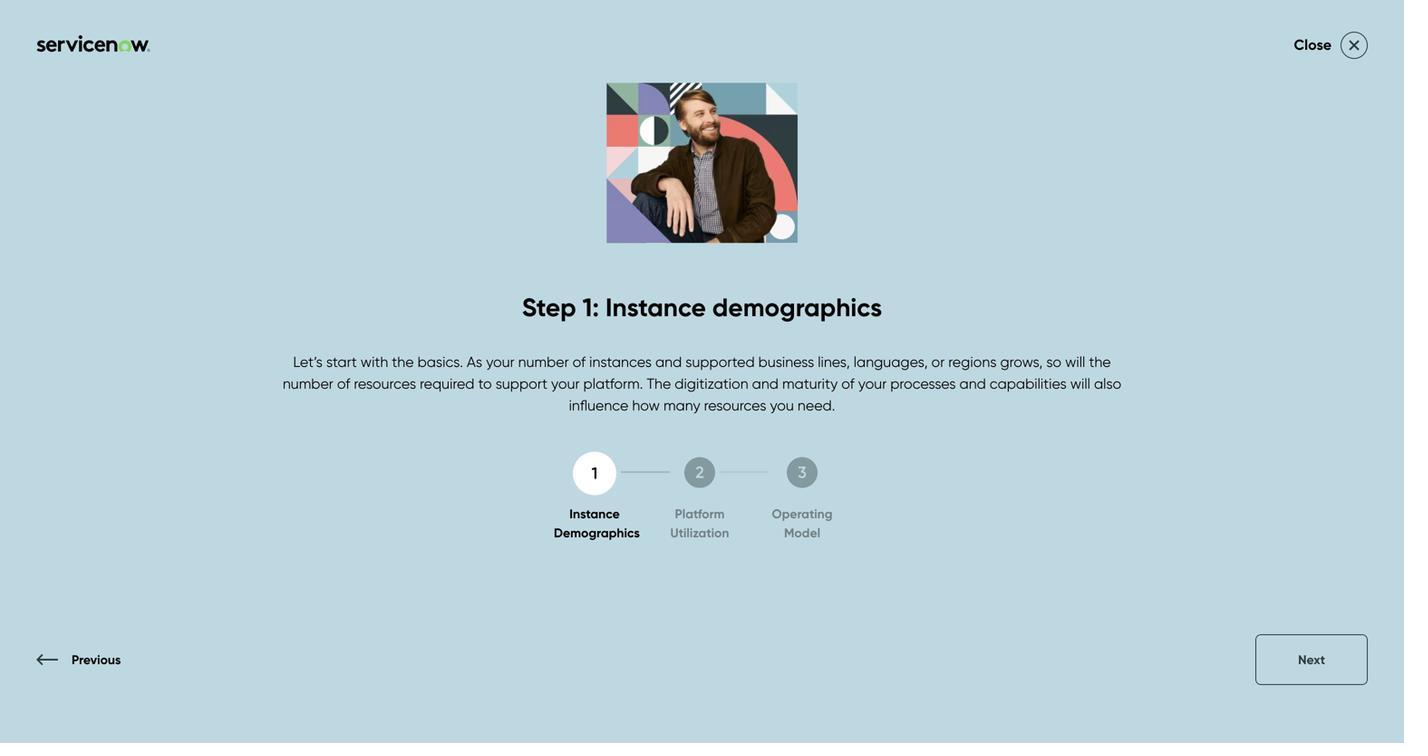 Task type: vqa. For each thing, say whether or not it's contained in the screenshot.
when at the left bottom
no



Task type: locate. For each thing, give the bounding box(es) containing it.
0 horizontal spatial you
[[770, 397, 794, 414]]

us
[[135, 649, 151, 667]]

0 horizontal spatial many
[[664, 397, 701, 414]]

how right out
[[1091, 427, 1119, 445]]

1 vertical spatial number
[[283, 375, 333, 392]]

a inside use the platform team estimator to find out how many people you need to build your team a
[[1403, 427, 1404, 445]]

0 horizontal spatial team
[[913, 427, 950, 445]]

servicenow inside servicenow platform team estimator
[[800, 199, 1037, 253]]

0 vertical spatial number
[[518, 353, 569, 371]]

0 vertical spatial platform
[[1047, 199, 1218, 253]]

1 horizontal spatial you
[[1214, 427, 1238, 445]]

1 horizontal spatial team
[[1229, 199, 1338, 253]]

how inside the let's start with the basics. as your number of instances and supported business lines, languages, or regions grows, so will the number of resources required to support your platform. the digitization and maturity of your processes and capabilities will also influence how many resources you need.
[[632, 397, 660, 414]]

0 vertical spatial with
[[361, 353, 388, 371]]

previous
[[72, 652, 121, 668]]

0 horizontal spatial platform
[[675, 506, 725, 522]]

0 horizontal spatial number
[[283, 375, 333, 392]]

the left the basics.
[[392, 353, 414, 371]]

1 horizontal spatial how
[[1091, 427, 1119, 445]]

a right as
[[1363, 340, 1373, 357]]

use
[[800, 427, 824, 445]]

0 vertical spatial a
[[1363, 340, 1373, 357]]

and left extends
[[1176, 340, 1202, 357]]

platform inside use the platform team estimator to find out how many people you need to build your team a
[[854, 427, 909, 445]]

servicenow®
[[832, 340, 922, 357]]

1 vertical spatial resources
[[704, 397, 767, 414]]

1 vertical spatial a
[[1403, 427, 1404, 445]]

events and webinars link
[[511, 66, 651, 103]]

instance up demographics
[[570, 506, 620, 522]]

many down "the"
[[664, 397, 701, 414]]

with left us
[[101, 649, 131, 667]]

close
[[1294, 36, 1332, 54]]

utilization
[[671, 525, 729, 541]]

many left people
[[1122, 427, 1159, 445]]

0 horizontal spatial team
[[985, 340, 1020, 357]]

1 horizontal spatial many
[[1122, 427, 1159, 445]]

platform inside servicenow platform team estimator
[[1047, 199, 1218, 253]]

you left need
[[1214, 427, 1238, 445]]

resources down digitization at the bottom of the page
[[704, 397, 767, 414]]

business
[[759, 353, 814, 371]]

instances
[[589, 353, 652, 371]]

to down as
[[478, 375, 492, 392]]

team inside use the platform team estimator to find out how many people you need to build your team a
[[1365, 427, 1400, 445]]

1 vertical spatial estimator
[[953, 427, 1015, 445]]

0 horizontal spatial with
[[101, 649, 131, 667]]

1 vertical spatial team
[[913, 427, 950, 445]]

people
[[1163, 427, 1210, 445]]

1 vertical spatial team
[[1365, 427, 1400, 445]]

support
[[824, 75, 878, 93]]

2 horizontal spatial platform
[[1047, 199, 1218, 253]]

next
[[1298, 652, 1326, 668]]

and
[[558, 75, 584, 93], [1176, 340, 1202, 357], [655, 353, 682, 371], [752, 375, 779, 392], [960, 375, 986, 392]]

team
[[1229, 199, 1338, 253], [913, 427, 950, 445]]

to
[[478, 375, 492, 392], [1019, 427, 1033, 445], [1279, 427, 1293, 445]]

events and webinars
[[511, 75, 651, 93]]

number up support in the bottom of the page
[[518, 353, 569, 371]]

0 vertical spatial estimator
[[800, 255, 991, 309]]

1
[[592, 463, 598, 483]]

platform.
[[583, 375, 643, 392]]

0 vertical spatial how
[[632, 397, 660, 414]]

0 vertical spatial team
[[985, 340, 1020, 357]]

the
[[392, 353, 414, 371], [1089, 353, 1111, 371], [828, 427, 850, 445]]

1 vertical spatial you
[[1214, 427, 1238, 445]]

to left 'find'
[[1019, 427, 1033, 445]]

out
[[1065, 427, 1087, 445]]

platform
[[1047, 199, 1218, 253], [854, 427, 909, 445], [675, 506, 725, 522]]

resources down start
[[354, 375, 416, 392]]

1 horizontal spatial servicenow
[[1263, 340, 1340, 357]]

a
[[1363, 340, 1373, 357], [1403, 427, 1404, 445]]

0 horizontal spatial servicenow
[[800, 199, 1037, 253]]

maturity
[[782, 375, 838, 392]]

0 vertical spatial team
[[1229, 199, 1338, 253]]

and inside your servicenow® platform team establishes, maintains, and extends servicenow as a strat
[[1176, 340, 1202, 357]]

servicenow
[[800, 199, 1037, 253], [1263, 340, 1340, 357]]

your right as
[[486, 353, 515, 371]]

0 vertical spatial many
[[664, 397, 701, 414]]

0 horizontal spatial a
[[1363, 340, 1373, 357]]

1 vertical spatial how
[[1091, 427, 1119, 445]]

estimator inside use the platform team estimator to find out how many people you need to build your team a
[[953, 427, 1015, 445]]

with inside the let's start with the basics. as your number of instances and supported business lines, languages, or regions grows, so will the number of resources required to support your platform. the digitization and maturity of your processes and capabilities will also influence how many resources you need.
[[361, 353, 388, 371]]

0 horizontal spatial resources
[[354, 375, 416, 392]]

let's
[[293, 353, 323, 371]]

number
[[518, 353, 569, 371], [283, 375, 333, 392]]

so
[[1047, 353, 1062, 371]]

of
[[573, 353, 586, 371], [337, 375, 350, 392], [842, 375, 855, 392]]

the inside use the platform team estimator to find out how many people you need to build your team a
[[828, 427, 850, 445]]

and down business
[[752, 375, 779, 392]]

0 vertical spatial servicenow
[[800, 199, 1037, 253]]

with
[[361, 353, 388, 371], [101, 649, 131, 667]]

establishes,
[[1024, 340, 1101, 357]]

to left 'build'
[[1279, 427, 1293, 445]]

resources
[[354, 375, 416, 392], [704, 397, 767, 414]]

how down "the"
[[632, 397, 660, 414]]

instance inside instance demographics
[[570, 506, 620, 522]]

regions
[[949, 353, 997, 371]]

2 vertical spatial platform
[[675, 506, 725, 522]]

1 vertical spatial instance
[[570, 506, 620, 522]]

you inside the let's start with the basics. as your number of instances and supported business lines, languages, or regions grows, so will the number of resources required to support your platform. the digitization and maturity of your processes and capabilities will also influence how many resources you need.
[[770, 397, 794, 414]]

influence
[[569, 397, 629, 414]]

instance right 1:
[[606, 291, 706, 323]]

or
[[932, 353, 945, 371]]

as
[[467, 353, 483, 371]]

your
[[486, 353, 515, 371], [551, 375, 580, 392], [858, 375, 887, 392], [1333, 427, 1361, 445]]

1 horizontal spatial the
[[828, 427, 850, 445]]

a down strat
[[1403, 427, 1404, 445]]

0 vertical spatial you
[[770, 397, 794, 414]]

of up the platform.
[[573, 353, 586, 371]]

1 horizontal spatial resources
[[704, 397, 767, 414]]

2 horizontal spatial of
[[842, 375, 855, 392]]

demographics
[[554, 525, 640, 541]]

1:
[[583, 291, 599, 323]]

servicenow inside your servicenow® platform team establishes, maintains, and extends servicenow as a strat
[[1263, 340, 1340, 357]]

team
[[985, 340, 1020, 357], [1365, 427, 1400, 445]]

will
[[1065, 353, 1086, 371], [1071, 375, 1091, 392]]

1 horizontal spatial with
[[361, 353, 388, 371]]

1 horizontal spatial a
[[1403, 427, 1404, 445]]

your right 'build'
[[1333, 427, 1361, 445]]

0 horizontal spatial to
[[478, 375, 492, 392]]

and right "events"
[[558, 75, 584, 93]]

instance demographics
[[554, 506, 640, 541]]

will left also
[[1071, 375, 1091, 392]]

number down let's
[[283, 375, 333, 392]]

many
[[664, 397, 701, 414], [1122, 427, 1159, 445]]

get support
[[795, 75, 878, 93]]

1 vertical spatial many
[[1122, 427, 1159, 445]]

estimator
[[800, 255, 991, 309], [953, 427, 1015, 445]]

0 vertical spatial will
[[1065, 353, 1086, 371]]

team right 'build'
[[1365, 427, 1400, 445]]

model
[[784, 525, 821, 541]]

1 vertical spatial servicenow
[[1263, 340, 1340, 357]]

start
[[326, 353, 357, 371]]

required
[[420, 375, 475, 392]]

1 vertical spatial platform
[[854, 427, 909, 445]]

team up the capabilities
[[985, 340, 1020, 357]]

and down regions
[[960, 375, 986, 392]]

your
[[800, 340, 829, 357]]

get
[[795, 75, 820, 93]]

the
[[647, 375, 671, 392]]

you inside use the platform team estimator to find out how many people you need to build your team a
[[1214, 427, 1238, 445]]

estimator up servicenow®
[[800, 255, 991, 309]]

support
[[496, 375, 548, 392]]

1 horizontal spatial team
[[1365, 427, 1400, 445]]

you left need.
[[770, 397, 794, 414]]

the up also
[[1089, 353, 1111, 371]]

you
[[770, 397, 794, 414], [1214, 427, 1238, 445]]

instance
[[606, 291, 706, 323], [570, 506, 620, 522]]

of down lines,
[[842, 375, 855, 392]]

how
[[632, 397, 660, 414], [1091, 427, 1119, 445]]

of down start
[[337, 375, 350, 392]]

1 horizontal spatial platform
[[854, 427, 909, 445]]

0 horizontal spatial how
[[632, 397, 660, 414]]

0 horizontal spatial the
[[392, 353, 414, 371]]

1 vertical spatial with
[[101, 649, 131, 667]]

will right so
[[1065, 353, 1086, 371]]

the right use
[[828, 427, 850, 445]]

a inside your servicenow® platform team establishes, maintains, and extends servicenow as a strat
[[1363, 340, 1373, 357]]

with right start
[[361, 353, 388, 371]]

estimator left 'find'
[[953, 427, 1015, 445]]



Task type: describe. For each thing, give the bounding box(es) containing it.
grows,
[[1001, 353, 1043, 371]]

2 horizontal spatial the
[[1089, 353, 1111, 371]]

team inside use the platform team estimator to find out how many people you need to build your team a
[[913, 427, 950, 445]]

your inside use the platform team estimator to find out how many people you need to build your team a
[[1333, 427, 1361, 445]]

your down languages,
[[858, 375, 887, 392]]

lines,
[[818, 353, 850, 371]]

capabilities
[[990, 375, 1067, 392]]

many inside use the platform team estimator to find out how many people you need to build your team a
[[1122, 427, 1159, 445]]

1 horizontal spatial of
[[573, 353, 586, 371]]

how inside use the platform team estimator to find out how many people you need to build your team a
[[1091, 427, 1119, 445]]

servicenow platform team estimator
[[800, 199, 1338, 309]]

platform
[[925, 340, 982, 357]]

events
[[511, 75, 554, 93]]

0 vertical spatial instance
[[606, 291, 706, 323]]

connect with us
[[36, 649, 151, 667]]

basics.
[[418, 353, 463, 371]]

2 horizontal spatial to
[[1279, 427, 1293, 445]]

operating model
[[772, 506, 833, 541]]

use the platform team estimator to find out how many people you need to build your team a
[[800, 427, 1404, 466]]

platform utilization
[[671, 506, 729, 541]]

need
[[1241, 427, 1275, 445]]

let's start with the basics. as your number of instances and supported business lines, languages, or regions grows, so will the number of resources required to support your platform. the digitization and maturity of your processes and capabilities will also influence how many resources you need.
[[283, 353, 1122, 414]]

step 1: instance demographics
[[522, 291, 882, 323]]

many inside the let's start with the basics. as your number of instances and supported business lines, languages, or regions grows, so will the number of resources required to support your platform. the digitization and maturity of your processes and capabilities will also influence how many resources you need.
[[664, 397, 701, 414]]

build
[[1296, 427, 1329, 445]]

need.
[[798, 397, 835, 414]]

1 horizontal spatial to
[[1019, 427, 1033, 445]]

connect
[[36, 649, 97, 667]]

next link
[[1256, 635, 1368, 685]]

your up "influence"
[[551, 375, 580, 392]]

maintains,
[[1104, 340, 1172, 357]]

services link
[[695, 66, 750, 103]]

3
[[798, 463, 807, 483]]

0 vertical spatial resources
[[354, 375, 416, 392]]

1 horizontal spatial number
[[518, 353, 569, 371]]

demographics
[[713, 291, 882, 323]]

as
[[1344, 340, 1360, 357]]

webinars
[[588, 75, 651, 93]]

0 horizontal spatial of
[[337, 375, 350, 392]]

your servicenow® platform team establishes, maintains, and extends servicenow as a strat
[[800, 340, 1404, 401]]

also
[[1094, 375, 1122, 392]]

languages,
[[854, 353, 928, 371]]

supported
[[686, 353, 755, 371]]

team inside your servicenow® platform team establishes, maintains, and extends servicenow as a strat
[[985, 340, 1020, 357]]

1 vertical spatial will
[[1071, 375, 1091, 392]]

platform inside platform utilization
[[675, 506, 725, 522]]

and up "the"
[[655, 353, 682, 371]]

processes
[[891, 375, 956, 392]]

team inside servicenow platform team estimator
[[1229, 199, 1338, 253]]

2
[[696, 463, 704, 483]]

digitization
[[675, 375, 749, 392]]

operating
[[772, 506, 833, 522]]

get support link
[[795, 66, 878, 103]]

strat
[[1376, 340, 1404, 357]]

step
[[522, 291, 576, 323]]

find
[[1036, 427, 1061, 445]]

services
[[695, 75, 750, 93]]

extends
[[1206, 340, 1259, 357]]

estimator inside servicenow platform team estimator
[[800, 255, 991, 309]]

to inside the let's start with the basics. as your number of instances and supported business lines, languages, or regions grows, so will the number of resources required to support your platform. the digitization and maturity of your processes and capabilities will also influence how many resources you need.
[[478, 375, 492, 392]]



